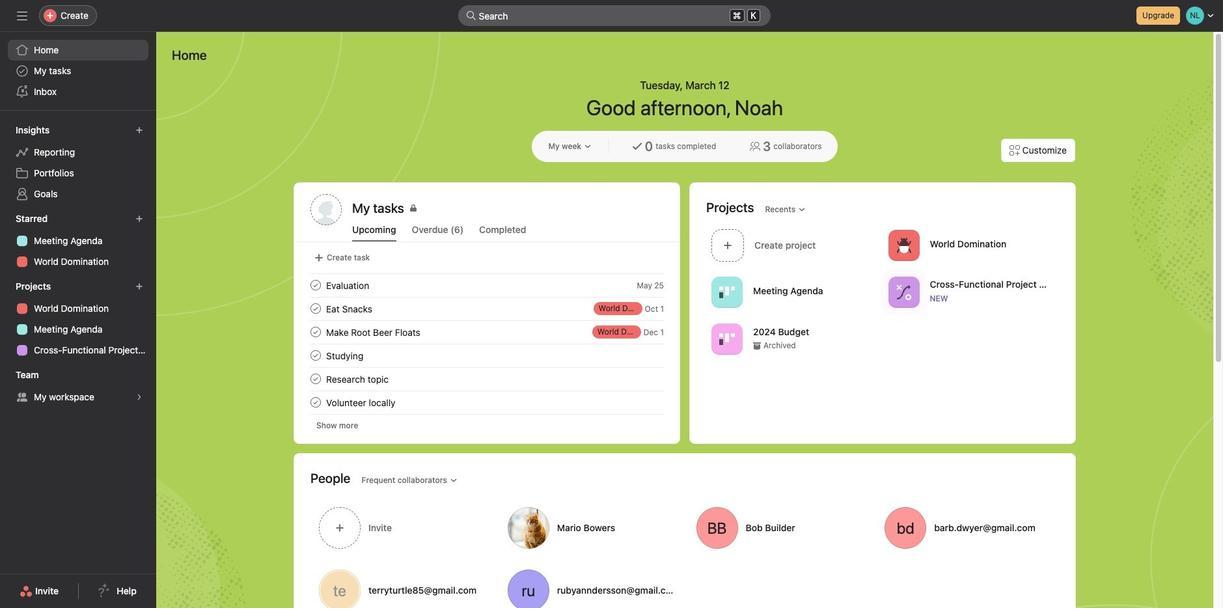 Task type: locate. For each thing, give the bounding box(es) containing it.
teams element
[[0, 363, 156, 410]]

2 mark complete checkbox from the top
[[308, 324, 324, 340]]

3 mark complete image from the top
[[308, 348, 324, 363]]

hide sidebar image
[[17, 10, 27, 21]]

mark complete image
[[308, 277, 324, 293], [308, 301, 324, 316], [308, 348, 324, 363], [308, 371, 324, 387], [308, 395, 324, 410]]

line_and_symbols image
[[896, 284, 912, 300]]

Mark complete checkbox
[[308, 277, 324, 293], [308, 348, 324, 363]]

2 mark complete image from the top
[[308, 301, 324, 316]]

4 mark complete checkbox from the top
[[308, 395, 324, 410]]

3 mark complete checkbox from the top
[[308, 371, 324, 387]]

0 vertical spatial mark complete checkbox
[[308, 277, 324, 293]]

mark complete checkbox down mark complete image
[[308, 348, 324, 363]]

1 mark complete checkbox from the top
[[308, 277, 324, 293]]

4 mark complete image from the top
[[308, 371, 324, 387]]

Mark complete checkbox
[[308, 301, 324, 316], [308, 324, 324, 340], [308, 371, 324, 387], [308, 395, 324, 410]]

starred element
[[0, 207, 156, 275]]

new project or portfolio image
[[135, 283, 143, 290]]

projects element
[[0, 275, 156, 363]]

bug image
[[896, 237, 912, 253]]

mark complete checkbox up mark complete image
[[308, 277, 324, 293]]

global element
[[0, 32, 156, 110]]

1 vertical spatial mark complete checkbox
[[308, 348, 324, 363]]

None field
[[458, 5, 771, 26]]



Task type: vqa. For each thing, say whether or not it's contained in the screenshot.
Mark complete image
yes



Task type: describe. For each thing, give the bounding box(es) containing it.
add profile photo image
[[311, 194, 342, 225]]

mark complete image
[[308, 324, 324, 340]]

1 mark complete checkbox from the top
[[308, 301, 324, 316]]

insights element
[[0, 119, 156, 207]]

board image
[[720, 331, 735, 347]]

add items to starred image
[[135, 215, 143, 223]]

new insights image
[[135, 126, 143, 134]]

1 mark complete image from the top
[[308, 277, 324, 293]]

see details, my workspace image
[[135, 393, 143, 401]]

2 mark complete checkbox from the top
[[308, 348, 324, 363]]

Search tasks, projects, and more text field
[[458, 5, 771, 26]]

5 mark complete image from the top
[[308, 395, 324, 410]]

prominent image
[[466, 10, 476, 21]]

board image
[[720, 284, 735, 300]]



